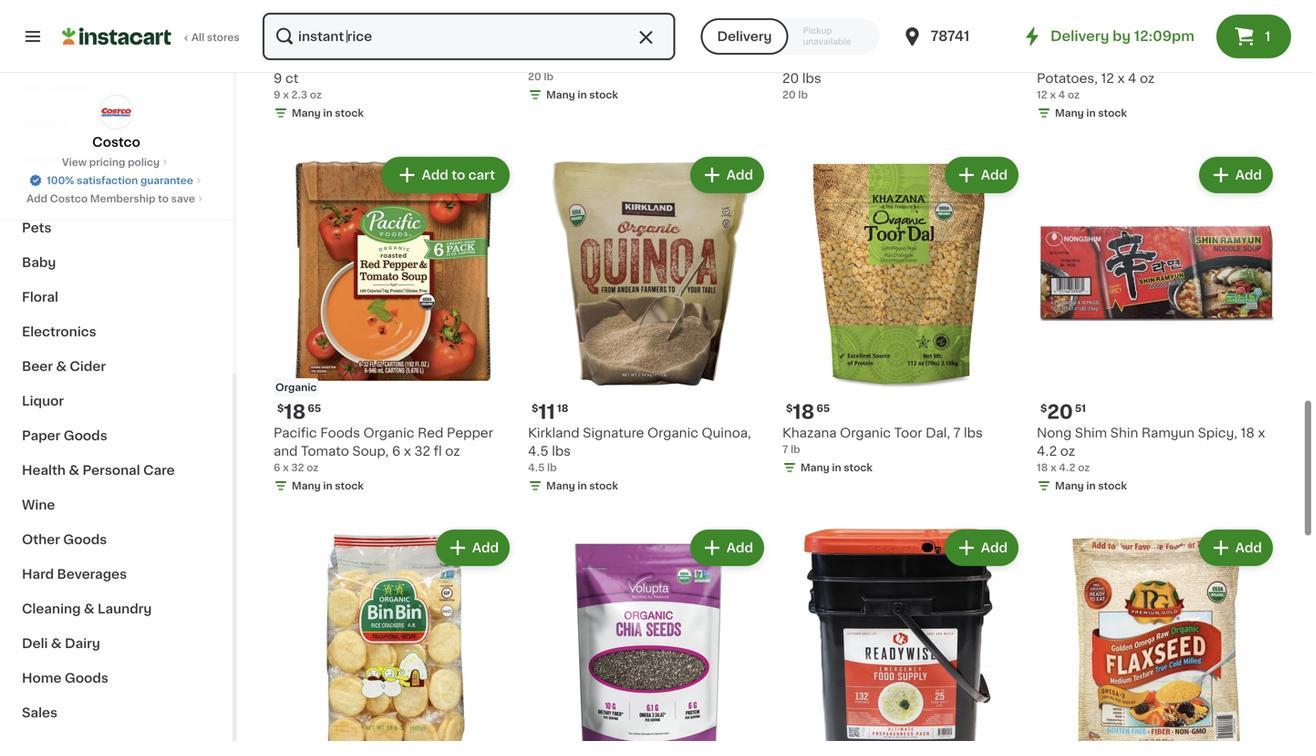 Task type: describe. For each thing, give the bounding box(es) containing it.
x down potatoes,
[[1051, 90, 1057, 100]]

oz down the nong
[[1061, 445, 1076, 458]]

kirkland
[[528, 427, 580, 440]]

satisfaction
[[77, 176, 138, 186]]

& for health
[[69, 464, 79, 477]]

health & personal care
[[22, 464, 175, 477]]

organic up pacific
[[276, 383, 317, 393]]

0 horizontal spatial 32
[[291, 463, 304, 473]]

view pricing policy
[[62, 157, 160, 167]]

oz down homestyle
[[1141, 72, 1155, 85]]

instacart logo image
[[62, 26, 172, 47]]

0 horizontal spatial 12
[[1037, 90, 1048, 100]]

stock for organic
[[844, 463, 873, 473]]

zafarani basmati rice, 20 lbs 20 lb
[[528, 54, 713, 82]]

beer & cider link
[[11, 349, 222, 384]]

meat & seafood link
[[11, 141, 222, 176]]

membership
[[90, 194, 156, 204]]

add inside button
[[422, 169, 449, 181]]

deli
[[22, 638, 48, 651]]

1 horizontal spatial 4
[[1129, 72, 1137, 85]]

1 vertical spatial to
[[158, 194, 169, 204]]

household
[[22, 83, 94, 96]]

seafood
[[73, 152, 128, 165]]

oz right fl
[[445, 445, 460, 458]]

100% satisfaction guarantee
[[47, 176, 193, 186]]

costco logo image
[[99, 95, 134, 130]]

snacks
[[22, 187, 70, 200]]

save
[[171, 194, 195, 204]]

tomato
[[301, 445, 349, 458]]

$ 18 65 for khazana
[[787, 403, 831, 422]]

$ 20 51
[[1041, 403, 1087, 422]]

$ 20 76
[[787, 30, 834, 49]]

other goods
[[22, 534, 107, 547]]

view pricing policy link
[[62, 155, 171, 170]]

beer
[[22, 360, 53, 373]]

pets link
[[11, 211, 222, 245]]

idahoan buttery homestyle mashed potatoes, 12 x 4 oz 12 x 4 oz
[[1037, 54, 1269, 100]]

cleaning & laundry
[[22, 603, 152, 616]]

delivery for delivery by 12:09pm
[[1051, 30, 1110, 43]]

& for deli
[[51, 638, 62, 651]]

ramyun
[[1142, 427, 1195, 440]]

78741
[[931, 30, 970, 43]]

idahoan
[[1037, 54, 1089, 67]]

product group containing 11
[[528, 153, 768, 497]]

many in stock for basmati
[[547, 90, 619, 100]]

cart
[[469, 169, 495, 181]]

many in stock for shim
[[1056, 481, 1128, 491]]

stock for buttery
[[1099, 108, 1128, 118]]

many for pacific foods organic red pepper and tomato soup, 6 x 32 fl oz
[[292, 481, 321, 491]]

92
[[308, 30, 321, 41]]

many in stock for organic
[[801, 463, 873, 473]]

$ 18 65 for pacific
[[277, 403, 321, 422]]

stores
[[207, 32, 240, 42]]

all
[[192, 32, 205, 42]]

view
[[62, 157, 87, 167]]

1 vertical spatial 6
[[274, 463, 281, 473]]

goods for home goods
[[65, 672, 109, 685]]

spicy,
[[1199, 427, 1238, 440]]

in for basmati
[[578, 90, 587, 100]]

many in stock for foods
[[292, 481, 364, 491]]

0 vertical spatial 2.3
[[466, 54, 486, 67]]

& for snacks
[[73, 187, 83, 200]]

x inside snapdragon vietnamese pho, 2.3 oz, 9 ct 9 x 2.3 oz
[[283, 90, 289, 100]]

sona
[[823, 54, 855, 67]]

other
[[22, 534, 60, 547]]

$ for royal sona moasoori organic rice, 20 lbs
[[787, 30, 793, 41]]

service type group
[[701, 18, 880, 55]]

stock for basmati
[[590, 90, 619, 100]]

x right spicy, on the right bottom
[[1259, 427, 1266, 440]]

paper
[[22, 430, 60, 443]]

$24.87 element
[[528, 27, 768, 51]]

costco link
[[92, 95, 140, 151]]

dairy
[[65, 638, 100, 651]]

hard beverages
[[22, 568, 127, 581]]

sales link
[[11, 696, 222, 731]]

51
[[1076, 404, 1087, 414]]

lb inside zafarani basmati rice, 20 lbs 20 lb
[[544, 72, 554, 82]]

x down buttery
[[1118, 72, 1125, 85]]

electronics
[[22, 326, 96, 339]]

many in stock for signature
[[547, 481, 619, 491]]

1 9 from the top
[[274, 72, 282, 85]]

in for organic
[[832, 463, 842, 473]]

18 down the nong
[[1037, 463, 1049, 473]]

many for nong shim shin ramyun spicy, 18 x 4.2 oz
[[1056, 481, 1085, 491]]

floral
[[22, 291, 58, 304]]

$ for snapdragon vietnamese pho, 2.3 oz, 9 ct
[[277, 30, 284, 41]]

toor
[[895, 427, 923, 440]]

pricing
[[89, 157, 125, 167]]

65 for khazana
[[817, 404, 831, 414]]

1 vertical spatial 4
[[1059, 90, 1066, 100]]

household link
[[11, 72, 222, 107]]

snapdragon
[[274, 54, 352, 67]]

dal,
[[926, 427, 951, 440]]

to inside button
[[452, 169, 466, 181]]

100% satisfaction guarantee button
[[28, 170, 204, 188]]

candy
[[86, 187, 130, 200]]

11
[[539, 403, 556, 422]]

cleaning & laundry link
[[11, 592, 222, 627]]

delivery for delivery
[[718, 30, 772, 43]]

zafarani
[[528, 54, 580, 67]]

nong shim shin ramyun spicy, 18 x 4.2 oz 18 x 4.2 oz
[[1037, 427, 1266, 473]]

liquor
[[22, 395, 64, 408]]

100%
[[47, 176, 74, 186]]

$ 15 66
[[1041, 30, 1085, 49]]

2 4.5 from the top
[[528, 463, 545, 473]]

add costco membership to save link
[[27, 192, 206, 206]]

15
[[1048, 30, 1069, 49]]

pacific
[[274, 427, 317, 440]]

mashed
[[1218, 54, 1269, 67]]

add to cart
[[422, 169, 495, 181]]

costco inside add costco membership to save link
[[50, 194, 88, 204]]

policy
[[128, 157, 160, 167]]

add costco membership to save
[[27, 194, 195, 204]]

rice, inside zafarani basmati rice, 20 lbs 20 lb
[[638, 54, 670, 67]]

stock for signature
[[590, 481, 619, 491]]

delivery button
[[701, 18, 789, 55]]

1
[[1266, 30, 1271, 43]]

18 up khazana
[[793, 403, 815, 422]]

health
[[22, 464, 66, 477]]

pets
[[22, 222, 52, 234]]

beverages
[[57, 568, 127, 581]]

2 9 from the top
[[274, 90, 281, 100]]

moasoori
[[858, 54, 918, 67]]

1 horizontal spatial costco
[[92, 136, 140, 149]]

nong
[[1037, 427, 1072, 440]]

many in stock for vietnamese
[[292, 108, 364, 118]]

Search field
[[263, 13, 676, 60]]

fl
[[434, 445, 442, 458]]

meat
[[22, 152, 56, 165]]

18 up pacific
[[284, 403, 306, 422]]

rice, inside the royal sona moasoori organic rice, 20 lbs 20 lb
[[975, 54, 1007, 67]]



Task type: locate. For each thing, give the bounding box(es) containing it.
deli & dairy link
[[11, 627, 222, 662]]

oz down snapdragon
[[310, 90, 322, 100]]

6 right soup,
[[392, 445, 401, 458]]

in for signature
[[578, 481, 587, 491]]

buttery
[[1092, 54, 1141, 67]]

baby link
[[11, 245, 222, 280]]

delivery left $ 20 76
[[718, 30, 772, 43]]

organic inside khazana organic toor dal, 7 lbs 7 lb
[[840, 427, 892, 440]]

organic
[[921, 54, 972, 67], [276, 383, 317, 393], [364, 427, 415, 440], [648, 427, 699, 440], [840, 427, 892, 440]]

1 horizontal spatial delivery
[[1051, 30, 1110, 43]]

many down potatoes,
[[1056, 108, 1085, 118]]

goods up health & personal care
[[64, 430, 107, 443]]

1 vertical spatial 2.3
[[292, 90, 308, 100]]

delivery up idahoan
[[1051, 30, 1110, 43]]

65 up khazana
[[817, 404, 831, 414]]

lbs down $24.87 element
[[694, 54, 713, 67]]

khazana
[[783, 427, 837, 440]]

delivery inside button
[[718, 30, 772, 43]]

lb down royal on the top right
[[799, 90, 808, 100]]

lbs inside khazana organic toor dal, 7 lbs 7 lb
[[964, 427, 983, 440]]

signature
[[583, 427, 645, 440]]

$ for kirkland signature organic quinoa, 4.5 lbs
[[532, 404, 539, 414]]

wine link
[[11, 488, 222, 523]]

& down 100% on the top left of the page
[[73, 187, 83, 200]]

lb inside kirkland signature organic quinoa, 4.5 lbs 4.5 lb
[[548, 463, 557, 473]]

7 right 'dal,'
[[954, 427, 961, 440]]

many for zafarani basmati rice, 20 lbs
[[547, 90, 575, 100]]

0 vertical spatial 9
[[274, 72, 282, 85]]

many down zafarani
[[547, 90, 575, 100]]

$ for nong shim shin ramyun spicy, 18 x 4.2 oz
[[1041, 404, 1048, 414]]

12:09pm
[[1135, 30, 1195, 43]]

0 horizontal spatial costco
[[50, 194, 88, 204]]

stock down kirkland signature organic quinoa, 4.5 lbs 4.5 lb in the bottom of the page
[[590, 481, 619, 491]]

meat & seafood
[[22, 152, 128, 165]]

lb
[[544, 72, 554, 82], [799, 90, 808, 100], [791, 445, 801, 455], [548, 463, 557, 473]]

paper goods link
[[11, 419, 222, 453]]

snacks & candy
[[22, 187, 130, 200]]

1 vertical spatial 4.5
[[528, 463, 545, 473]]

many for kirkland signature organic quinoa, 4.5 lbs
[[547, 481, 575, 491]]

0 horizontal spatial 7
[[783, 445, 789, 455]]

0 horizontal spatial $ 18 65
[[277, 403, 321, 422]]

0 vertical spatial goods
[[64, 430, 107, 443]]

4.2
[[1037, 445, 1058, 458], [1060, 463, 1076, 473]]

0 horizontal spatial to
[[158, 194, 169, 204]]

$ up pacific
[[277, 404, 284, 414]]

$ for khazana organic toor dal, 7 lbs
[[787, 404, 793, 414]]

$ left 92
[[277, 30, 284, 41]]

1 horizontal spatial 65
[[817, 404, 831, 414]]

1 horizontal spatial 6
[[392, 445, 401, 458]]

0 vertical spatial 12
[[1102, 72, 1115, 85]]

electronics link
[[11, 315, 222, 349]]

1 vertical spatial 32
[[291, 463, 304, 473]]

1 horizontal spatial 7
[[954, 427, 961, 440]]

1 65 from the left
[[308, 404, 321, 414]]

organic up soup,
[[364, 427, 415, 440]]

0 vertical spatial to
[[452, 169, 466, 181]]

potatoes,
[[1037, 72, 1098, 85]]

home goods
[[22, 672, 109, 685]]

hard
[[22, 568, 54, 581]]

oz down shim
[[1079, 463, 1091, 473]]

0 horizontal spatial 4
[[1059, 90, 1066, 100]]

$ inside $ 11 18
[[532, 404, 539, 414]]

other goods link
[[11, 523, 222, 558]]

0 horizontal spatial 4.2
[[1037, 445, 1058, 458]]

cider
[[70, 360, 106, 373]]

in for foods
[[323, 481, 333, 491]]

& for meat
[[59, 152, 69, 165]]

many down kirkland
[[547, 481, 575, 491]]

1 horizontal spatial 32
[[415, 445, 431, 458]]

& for beer
[[56, 360, 67, 373]]

$ up royal on the top right
[[787, 30, 793, 41]]

6 down and at the left bottom of page
[[274, 463, 281, 473]]

12
[[1102, 72, 1115, 85], [1037, 90, 1048, 100]]

health & personal care link
[[11, 453, 222, 488]]

snapdragon vietnamese pho, 2.3 oz, 9 ct 9 x 2.3 oz
[[274, 54, 508, 100]]

0 vertical spatial 4.2
[[1037, 445, 1058, 458]]

khazana organic toor dal, 7 lbs 7 lb
[[783, 427, 983, 455]]

$ 14 92
[[277, 30, 321, 49]]

2.3 left the oz, in the left top of the page
[[466, 54, 486, 67]]

stock down soup,
[[335, 481, 364, 491]]

home
[[22, 672, 62, 685]]

many in stock down the tomato
[[292, 481, 364, 491]]

in for shim
[[1087, 481, 1096, 491]]

1 rice, from the left
[[638, 54, 670, 67]]

stock for shim
[[1099, 481, 1128, 491]]

1 vertical spatial 7
[[783, 445, 789, 455]]

stock down nong shim shin ramyun spicy, 18 x 4.2 oz 18 x 4.2 oz
[[1099, 481, 1128, 491]]

snacks & candy link
[[11, 176, 222, 211]]

many
[[547, 90, 575, 100], [292, 108, 321, 118], [1056, 108, 1085, 118], [801, 463, 830, 473], [292, 481, 321, 491], [547, 481, 575, 491], [1056, 481, 1085, 491]]

in down kirkland
[[578, 481, 587, 491]]

pepper
[[447, 427, 494, 440]]

lbs inside the royal sona moasoori organic rice, 20 lbs 20 lb
[[803, 72, 822, 85]]

rice, left idahoan
[[975, 54, 1007, 67]]

9 left ct
[[274, 72, 282, 85]]

20
[[793, 30, 819, 49], [674, 54, 690, 67], [528, 72, 542, 82], [783, 72, 800, 85], [783, 90, 796, 100], [1048, 403, 1074, 422]]

many in stock down shim
[[1056, 481, 1128, 491]]

laundry
[[98, 603, 152, 616]]

& right health
[[69, 464, 79, 477]]

stock down snapdragon vietnamese pho, 2.3 oz, 9 ct 9 x 2.3 oz
[[335, 108, 364, 118]]

organic down 78741
[[921, 54, 972, 67]]

lb inside khazana organic toor dal, 7 lbs 7 lb
[[791, 445, 801, 455]]

14
[[284, 30, 306, 49]]

product group containing 20
[[1037, 153, 1277, 497]]

goods down dairy
[[65, 672, 109, 685]]

1 vertical spatial 12
[[1037, 90, 1048, 100]]

vietnamese
[[355, 54, 431, 67]]

lbs
[[694, 54, 713, 67], [803, 72, 822, 85], [964, 427, 983, 440], [552, 445, 571, 458]]

$ inside $ 20 76
[[787, 30, 793, 41]]

1 horizontal spatial $ 18 65
[[787, 403, 831, 422]]

1 4.5 from the top
[[528, 445, 549, 458]]

$ inside $ 20 51
[[1041, 404, 1048, 414]]

2 $ 18 65 from the left
[[787, 403, 831, 422]]

4
[[1129, 72, 1137, 85], [1059, 90, 1066, 100]]

many down the tomato
[[292, 481, 321, 491]]

organic left the toor
[[840, 427, 892, 440]]

65 up pacific
[[308, 404, 321, 414]]

product group
[[274, 153, 514, 497], [528, 153, 768, 497], [783, 153, 1023, 479], [1037, 153, 1277, 497], [274, 526, 514, 742], [528, 526, 768, 742], [783, 526, 1023, 742], [1037, 526, 1277, 742]]

stock down buttery
[[1099, 108, 1128, 118]]

2 vertical spatial goods
[[65, 672, 109, 685]]

1 horizontal spatial rice,
[[975, 54, 1007, 67]]

2.3
[[466, 54, 486, 67], [292, 90, 308, 100]]

costco
[[92, 136, 140, 149], [50, 194, 88, 204]]

organic inside the royal sona moasoori organic rice, 20 lbs 20 lb
[[921, 54, 972, 67]]

32 down and at the left bottom of page
[[291, 463, 304, 473]]

in for buttery
[[1087, 108, 1096, 118]]

lbs right 'dal,'
[[964, 427, 983, 440]]

royal
[[783, 54, 819, 67]]

x left fl
[[404, 445, 411, 458]]

& up 100% on the top left of the page
[[59, 152, 69, 165]]

many in stock down potatoes,
[[1056, 108, 1128, 118]]

stock down zafarani basmati rice, 20 lbs 20 lb at the top
[[590, 90, 619, 100]]

many down khazana
[[801, 463, 830, 473]]

rice, down $24.87 element
[[638, 54, 670, 67]]

bakery link
[[11, 107, 222, 141]]

lbs inside kirkland signature organic quinoa, 4.5 lbs 4.5 lb
[[552, 445, 571, 458]]

soup,
[[352, 445, 389, 458]]

7
[[954, 427, 961, 440], [783, 445, 789, 455]]

rice,
[[638, 54, 670, 67], [975, 54, 1007, 67]]

x down and at the left bottom of page
[[283, 463, 289, 473]]

oz inside snapdragon vietnamese pho, 2.3 oz, 9 ct 9 x 2.3 oz
[[310, 90, 322, 100]]

organic inside pacific foods organic red pepper and tomato soup, 6 x 32 fl oz 6 x 32 oz
[[364, 427, 415, 440]]

many in stock down ct
[[292, 108, 364, 118]]

paper goods
[[22, 430, 107, 443]]

many down ct
[[292, 108, 321, 118]]

goods for paper goods
[[64, 430, 107, 443]]

0 vertical spatial 4
[[1129, 72, 1137, 85]]

many in stock down khazana
[[801, 463, 873, 473]]

many for khazana organic toor dal, 7 lbs
[[801, 463, 830, 473]]

&
[[59, 152, 69, 165], [73, 187, 83, 200], [56, 360, 67, 373], [69, 464, 79, 477], [84, 603, 95, 616], [51, 638, 62, 651]]

in down basmati
[[578, 90, 587, 100]]

stock for vietnamese
[[335, 108, 364, 118]]

$
[[277, 30, 284, 41], [787, 30, 793, 41], [1041, 30, 1048, 41], [277, 404, 284, 414], [532, 404, 539, 414], [787, 404, 793, 414], [1041, 404, 1048, 414]]

in down shim
[[1087, 481, 1096, 491]]

pho,
[[434, 54, 462, 67]]

0 horizontal spatial 2.3
[[292, 90, 308, 100]]

7 down khazana
[[783, 445, 789, 455]]

oz down the tomato
[[307, 463, 319, 473]]

floral link
[[11, 280, 222, 315]]

32
[[415, 445, 431, 458], [291, 463, 304, 473]]

18 right "11" at the left bottom of page
[[557, 404, 569, 414]]

lb inside the royal sona moasoori organic rice, 20 lbs 20 lb
[[799, 90, 808, 100]]

1 vertical spatial 4.2
[[1060, 463, 1076, 473]]

4 down potatoes,
[[1059, 90, 1066, 100]]

many for idahoan buttery homestyle mashed potatoes, 12 x 4 oz
[[1056, 108, 1085, 118]]

goods for other goods
[[63, 534, 107, 547]]

$ up khazana
[[787, 404, 793, 414]]

32 left fl
[[415, 445, 431, 458]]

lbs down royal on the top right
[[803, 72, 822, 85]]

x down ct
[[283, 90, 289, 100]]

1 vertical spatial goods
[[63, 534, 107, 547]]

in down snapdragon
[[323, 108, 333, 118]]

4 down buttery
[[1129, 72, 1137, 85]]

x down the nong
[[1051, 463, 1057, 473]]

lb down zafarani
[[544, 72, 554, 82]]

organic inside kirkland signature organic quinoa, 4.5 lbs 4.5 lb
[[648, 427, 699, 440]]

2.3 down ct
[[292, 90, 308, 100]]

all stores
[[192, 32, 240, 42]]

ct
[[286, 72, 299, 85]]

9 down snapdragon
[[274, 90, 281, 100]]

& right beer
[[56, 360, 67, 373]]

bakery
[[22, 118, 68, 130]]

in down potatoes,
[[1087, 108, 1096, 118]]

stock for foods
[[335, 481, 364, 491]]

78741 button
[[902, 11, 1012, 62]]

1 horizontal spatial 2.3
[[466, 54, 486, 67]]

9
[[274, 72, 282, 85], [274, 90, 281, 100]]

lbs down kirkland
[[552, 445, 571, 458]]

delivery by 12:09pm
[[1051, 30, 1195, 43]]

0 vertical spatial 32
[[415, 445, 431, 458]]

1 vertical spatial 9
[[274, 90, 281, 100]]

shin
[[1111, 427, 1139, 440]]

1 horizontal spatial 4.2
[[1060, 463, 1076, 473]]

1 horizontal spatial to
[[452, 169, 466, 181]]

1 button
[[1217, 15, 1292, 58]]

0 vertical spatial 4.5
[[528, 445, 549, 458]]

lb down khazana
[[791, 445, 801, 455]]

65
[[308, 404, 321, 414], [817, 404, 831, 414]]

& right deli
[[51, 638, 62, 651]]

many in stock down kirkland
[[547, 481, 619, 491]]

0 vertical spatial costco
[[92, 136, 140, 149]]

to down 'guarantee'
[[158, 194, 169, 204]]

oz down potatoes,
[[1068, 90, 1080, 100]]

red
[[418, 427, 444, 440]]

1 $ 18 65 from the left
[[277, 403, 321, 422]]

$ 18 65 up pacific
[[277, 403, 321, 422]]

royal sona moasoori organic rice, 20 lbs 20 lb
[[783, 54, 1007, 100]]

goods up beverages
[[63, 534, 107, 547]]

0 vertical spatial 6
[[392, 445, 401, 458]]

$ up the nong
[[1041, 404, 1048, 414]]

$ for pacific foods organic red pepper and tomato soup, 6 x 32 fl oz
[[277, 404, 284, 414]]

0 horizontal spatial rice,
[[638, 54, 670, 67]]

$ 18 65 up khazana
[[787, 403, 831, 422]]

oz,
[[489, 54, 508, 67]]

18 inside $ 11 18
[[557, 404, 569, 414]]

costco down 100% on the top left of the page
[[50, 194, 88, 204]]

by
[[1113, 30, 1131, 43]]

$ inside $ 14 92
[[277, 30, 284, 41]]

0 vertical spatial 7
[[954, 427, 961, 440]]

many in stock down basmati
[[547, 90, 619, 100]]

0 horizontal spatial 65
[[308, 404, 321, 414]]

$ for idahoan buttery homestyle mashed potatoes, 12 x 4 oz
[[1041, 30, 1048, 41]]

lb down kirkland
[[548, 463, 557, 473]]

add button
[[692, 159, 763, 192], [947, 159, 1017, 192], [1201, 159, 1272, 192], [438, 532, 508, 565], [692, 532, 763, 565], [947, 532, 1017, 565], [1201, 532, 1272, 565]]

& for cleaning
[[84, 603, 95, 616]]

care
[[143, 464, 175, 477]]

many down the nong
[[1056, 481, 1085, 491]]

$ up idahoan
[[1041, 30, 1048, 41]]

0 horizontal spatial delivery
[[718, 30, 772, 43]]

0 horizontal spatial 6
[[274, 463, 281, 473]]

lbs inside zafarani basmati rice, 20 lbs 20 lb
[[694, 54, 713, 67]]

stock down khazana organic toor dal, 7 lbs 7 lb
[[844, 463, 873, 473]]

organic left quinoa,
[[648, 427, 699, 440]]

many for snapdragon vietnamese pho, 2.3 oz, 9 ct
[[292, 108, 321, 118]]

65 for pacific
[[308, 404, 321, 414]]

quinoa,
[[702, 427, 752, 440]]

12 down buttery
[[1102, 72, 1115, 85]]

delivery by 12:09pm link
[[1022, 26, 1195, 47]]

pacific foods organic red pepper and tomato soup, 6 x 32 fl oz 6 x 32 oz
[[274, 427, 494, 473]]

in for vietnamese
[[323, 108, 333, 118]]

12 down potatoes,
[[1037, 90, 1048, 100]]

& down beverages
[[84, 603, 95, 616]]

costco up view pricing policy link
[[92, 136, 140, 149]]

1 vertical spatial costco
[[50, 194, 88, 204]]

in down khazana
[[832, 463, 842, 473]]

$ inside $ 15 66
[[1041, 30, 1048, 41]]

18 right spicy, on the right bottom
[[1241, 427, 1255, 440]]

baby
[[22, 256, 56, 269]]

2 65 from the left
[[817, 404, 831, 414]]

1 horizontal spatial 12
[[1102, 72, 1115, 85]]

stock
[[590, 90, 619, 100], [335, 108, 364, 118], [1099, 108, 1128, 118], [844, 463, 873, 473], [335, 481, 364, 491], [590, 481, 619, 491], [1099, 481, 1128, 491]]

to left the cart
[[452, 169, 466, 181]]

& inside 'link'
[[69, 464, 79, 477]]

None search field
[[261, 11, 677, 62]]

personal
[[83, 464, 140, 477]]

guarantee
[[140, 176, 193, 186]]

wine
[[22, 499, 55, 512]]

cleaning
[[22, 603, 81, 616]]

76
[[821, 30, 834, 41]]

many in stock for buttery
[[1056, 108, 1128, 118]]

2 rice, from the left
[[975, 54, 1007, 67]]

many in stock
[[547, 90, 619, 100], [292, 108, 364, 118], [1056, 108, 1128, 118], [801, 463, 873, 473], [292, 481, 364, 491], [547, 481, 619, 491], [1056, 481, 1128, 491]]

$ up kirkland
[[532, 404, 539, 414]]



Task type: vqa. For each thing, say whether or not it's contained in the screenshot.


